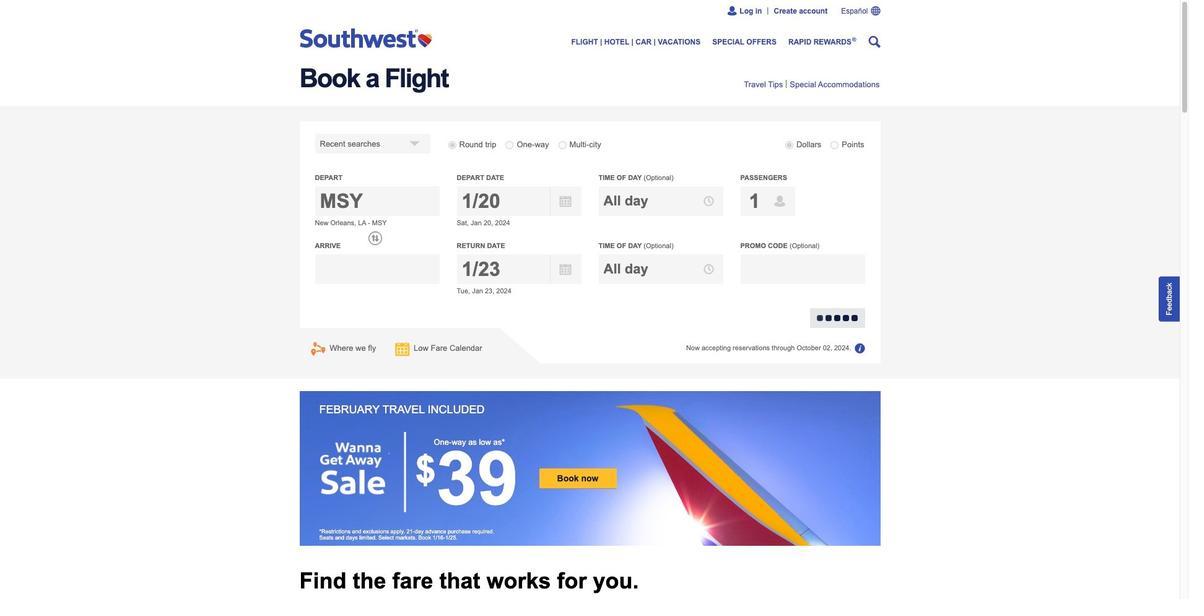 Task type: describe. For each thing, give the bounding box(es) containing it.
Return date in mm/dd/yyyy format, valid dates from Jan 20, 2024 to Oct 2, 2024. To use a date picker press the down arrow. text field
[[457, 255, 582, 284]]

1 menu item from the left
[[744, 78, 784, 89]]

3 menu item from the left
[[790, 78, 880, 89]]

2 menu item from the left
[[784, 78, 790, 90]]

Recent searches text field
[[315, 134, 430, 154]]



Task type: locate. For each thing, give the bounding box(es) containing it.
menu bar
[[300, 78, 880, 90]]

Passengers count. Opens flyout. text field
[[741, 187, 795, 216]]

navigation
[[300, 22, 881, 48]]

None radio
[[559, 141, 567, 149]]

None text field
[[315, 187, 440, 216], [599, 187, 724, 216], [315, 255, 440, 284], [741, 255, 866, 284], [315, 187, 440, 216], [599, 187, 724, 216], [315, 255, 440, 284], [741, 255, 866, 284]]

menu item
[[744, 78, 784, 89], [784, 78, 790, 90], [790, 78, 880, 89]]

None radio
[[448, 141, 456, 149], [506, 141, 514, 149], [786, 141, 794, 149], [831, 141, 839, 149], [448, 141, 456, 149], [506, 141, 514, 149], [786, 141, 794, 149], [831, 141, 839, 149]]

Depart Date in mm/dd/yyyy format, valid dates from Jan 19, 2024 to Oct 2, 2024. To use a date picker press the down arrow. text field
[[457, 187, 582, 216]]

southwest image
[[300, 40, 438, 50]]

banner
[[300, 0, 881, 56]]

None text field
[[599, 255, 724, 284]]



Task type: vqa. For each thing, say whether or not it's contained in the screenshot.
navigation
yes



